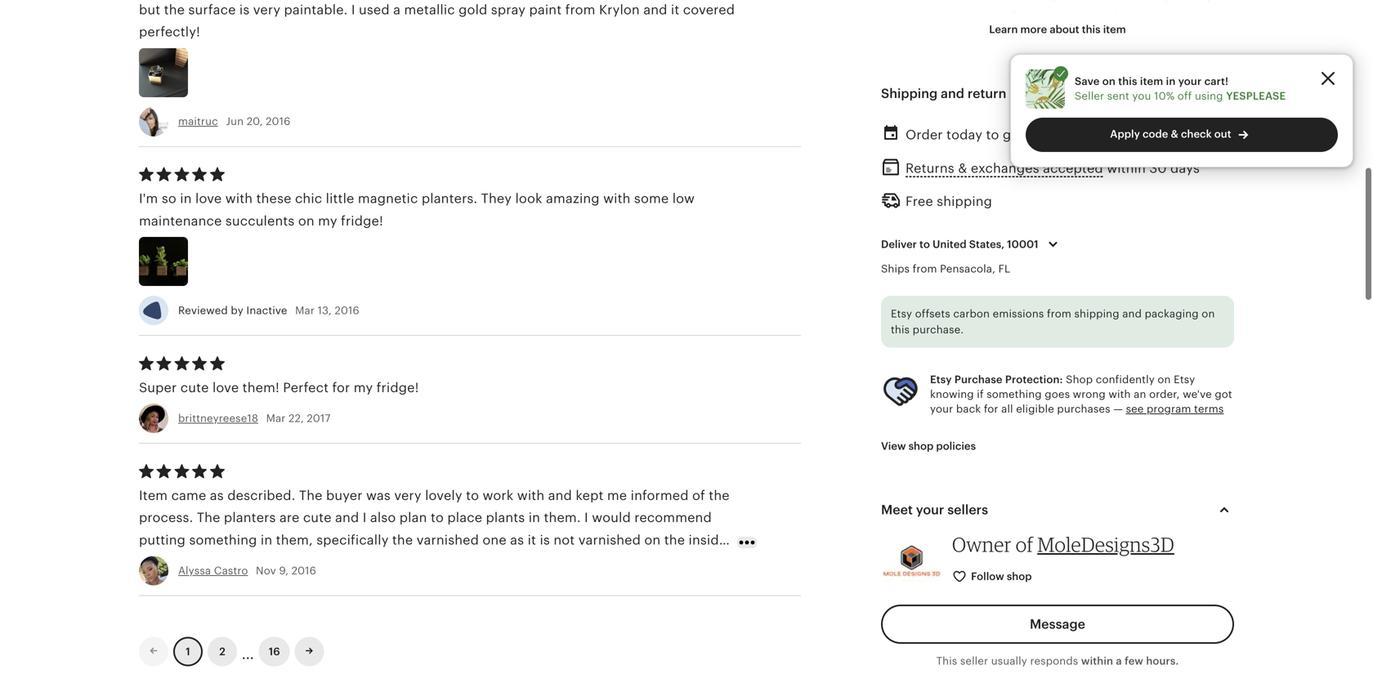 Task type: describe. For each thing, give the bounding box(es) containing it.
chic
[[295, 191, 322, 206]]

learn more about this item button
[[977, 15, 1139, 44]]

1 vertical spatial the
[[197, 511, 220, 525]]

other
[[1123, 209, 1157, 224]]

2 vertical spatial 2016
[[292, 565, 316, 577]]

you down states,
[[988, 254, 1011, 269]]

your inside dropdown button
[[916, 503, 945, 518]]

1 horizontal spatial please
[[1180, 232, 1221, 246]]

the up 'type/quantity'
[[1069, 32, 1090, 46]]

(free
[[1083, 143, 1115, 157]]

1 vertical spatial love
[[213, 380, 239, 395]]

2 horizontal spatial or
[[1127, 76, 1140, 91]]

1 vertical spatial mixture
[[1093, 32, 1142, 46]]

few
[[1125, 655, 1144, 668]]

more.
[[1065, 9, 1102, 24]]

shipping and return policies button
[[867, 74, 1249, 113]]

for inside options: dark-wood infill ,  plain- wood infill, white, gray... or a mixture of two or more. please leave a note on which colors you want for the mixture option.  if you do not state the mixture type/quantity in the purchase note you will receive one of each type or a random mixture.
[[1048, 32, 1065, 46]]

2 vertical spatial as
[[629, 577, 643, 592]]

2017
[[307, 412, 331, 425]]

not right plant
[[917, 543, 938, 558]]

you right colors
[[986, 32, 1009, 46]]

brittneyreese18 mar 22, 2017
[[178, 412, 331, 425]]

on inside etsy offsets carbon emissions from shipping and packaging on this purchase.
[[1202, 308, 1215, 320]]

planters inside item came as described. the buyer was very lovely to work with and kept me informed of the process. the planters are cute and i also plan to place plants in them. i would recommend putting something in them, specifically the varnished one as it is not varnished on the inside and you can see paint lines and small splatters. definitely not a deal breaker for me considering my use will completely cover that. i look forward to giving these as a gift to someone.
[[224, 511, 276, 525]]

to right gift
[[683, 577, 696, 592]]

i left "also"
[[363, 511, 367, 525]]

get
[[1003, 127, 1024, 142]]

0 horizontal spatial please
[[881, 209, 922, 224]]

you right if
[[1207, 32, 1230, 46]]

in inside options: dark-wood infill ,  plain- wood infill, white, gray... or a mixture of two or more. please leave a note on which colors you want for the mixture option.  if you do not state the mixture type/quantity in the purchase note you will receive one of each type or a random mixture.
[[1128, 54, 1139, 69]]

a left 10%
[[1144, 76, 1151, 91]]

with inside please contact me if you want a color other than what is listed and i will let you know if it is available. please state what color you would like with the check out note to seller.
[[1082, 254, 1110, 269]]

check inside please contact me if you want a color other than what is listed and i will let you know if it is available. please state what color you would like with the check out note to seller.
[[1138, 254, 1176, 269]]

in up "paint"
[[261, 533, 272, 548]]

shop for view
[[909, 440, 934, 452]]

0 horizontal spatial 2016
[[266, 115, 291, 128]]

order,
[[1150, 388, 1180, 401]]

something inside item came as described. the buyer was very lovely to work with and kept me informed of the process. the planters are cute and i also plan to place plants in them. i would recommend putting something in them, specifically the varnished one as it is not varnished on the inside and you can see paint lines and small splatters. definitely not a deal breaker for me considering my use will completely cover that. i look forward to giving these as a gift to someone.
[[189, 533, 257, 548]]

shipping
[[881, 86, 938, 101]]

learn more about this item
[[989, 23, 1126, 36]]

love inside i'm so in love with these chic little magnetic planters. they look amazing with some low maintenance succulents on my fridge!
[[195, 191, 222, 206]]

in left them.
[[529, 511, 540, 525]]

to down lovely
[[431, 511, 444, 525]]

0 vertical spatial what
[[1193, 209, 1224, 224]]

like
[[1057, 254, 1079, 269]]

state inside please contact me if you want a color other than what is listed and i will let you know if it is available. please state what color you would like with the check out note to seller.
[[881, 254, 913, 269]]

deliver
[[881, 238, 917, 250]]

quantity: minimum order of 2 (free shipping domestic usa)
[[881, 143, 1174, 180]]

specifically
[[317, 533, 389, 548]]

view shop policies
[[881, 440, 976, 452]]

within for 30
[[1107, 161, 1146, 176]]

plain-
[[1060, 0, 1095, 2]]

2 horizontal spatial is
[[1102, 232, 1113, 246]]

0 vertical spatial if
[[1002, 209, 1010, 224]]

a left deal
[[532, 555, 539, 570]]

to inside "dropdown button"
[[920, 238, 930, 250]]

brittneyreese18 link
[[178, 412, 258, 425]]

item inside the "save on this item in your cart! seller sent you 10% off using yesplease"
[[1140, 75, 1164, 87]]

putting
[[139, 533, 186, 548]]

1 vertical spatial me
[[607, 488, 627, 503]]

apply
[[1111, 128, 1140, 140]]

0 vertical spatial cute
[[180, 380, 209, 395]]

back
[[956, 403, 981, 415]]

options:
[[881, 0, 945, 2]]

for inside 'shop confidently on etsy knowing if something goes wrong with an order, we've got your back for all eligible purchases —'
[[984, 403, 999, 415]]

follow
[[971, 571, 1005, 583]]

maitruc
[[178, 115, 218, 128]]

lines
[[282, 555, 312, 570]]

on inside the "save on this item in your cart! seller sent you 10% off using yesplease"
[[1103, 75, 1116, 87]]

to up minimum
[[986, 127, 999, 142]]

we've
[[1183, 388, 1212, 401]]

purchases
[[1057, 403, 1111, 415]]

your inside 'shop confidently on etsy knowing if something goes wrong with an order, we've got your back for all eligible purchases —'
[[930, 403, 954, 415]]

ships
[[881, 263, 910, 275]]

view details of this review photo by larissa marie image
[[139, 237, 188, 286]]

etsy purchase protection:
[[930, 373, 1063, 386]]

using
[[1195, 90, 1224, 102]]

see program terms link
[[1126, 403, 1224, 415]]

look inside item came as described. the buyer was very lovely to work with and kept me informed of the process. the planters are cute and i also plan to place plants in them. i would recommend putting something in them, specifically the varnished one as it is not varnished on the inside and you can see paint lines and small splatters. definitely not a deal breaker for me considering my use will completely cover that. i look forward to giving these as a gift to someone.
[[447, 577, 474, 592]]

small
[[343, 555, 376, 570]]

16 link
[[259, 637, 290, 667]]

1
[[186, 646, 190, 658]]

…
[[242, 640, 254, 664]]

owner
[[952, 533, 1012, 557]]

and inside please contact me if you want a color other than what is listed and i will let you know if it is available. please state what color you would like with the check out note to seller.
[[934, 232, 958, 246]]

meet
[[881, 503, 913, 518]]

some
[[634, 191, 669, 206]]

receive
[[966, 76, 1013, 91]]

shipping inside etsy offsets carbon emissions from shipping and packaging on this purchase.
[[1075, 308, 1120, 320]]

you up mixture.
[[914, 76, 937, 91]]

2 horizontal spatial 2016
[[335, 304, 360, 317]]

returns
[[906, 161, 955, 176]]

also
[[370, 511, 396, 525]]

brittneyreese18
[[178, 412, 258, 425]]

meet your sellers button
[[867, 491, 1249, 530]]

is inside item came as described. the buyer was very lovely to work with and kept me informed of the process. the planters are cute and i also plan to place plants in them. i would recommend putting something in them, specifically the varnished one as it is not varnished on the inside and you can see paint lines and small splatters. definitely not a deal breaker for me considering my use will completely cover that. i look forward to giving these as a gift to someone.
[[540, 533, 550, 548]]

got
[[1215, 388, 1233, 401]]

1 horizontal spatial is
[[881, 232, 892, 246]]

succulents
[[226, 214, 295, 228]]

one inside options: dark-wood infill ,  plain- wood infill, white, gray... or a mixture of two or more. please leave a note on which colors you want for the mixture option.  if you do not state the mixture type/quantity in the purchase note you will receive one of each type or a random mixture.
[[1016, 76, 1040, 91]]

2 horizontal spatial my
[[354, 380, 373, 395]]

you up 10001
[[1014, 209, 1037, 224]]

1 varnished from the left
[[417, 533, 479, 548]]

program
[[1147, 403, 1192, 415]]

considering
[[139, 577, 215, 592]]

with up succulents
[[225, 191, 253, 206]]

splatters.
[[380, 555, 439, 570]]

on inside 'shop confidently on etsy knowing if something goes wrong with an order, we've got your back for all eligible purchases —'
[[1158, 373, 1171, 386]]

eligible
[[1016, 403, 1055, 415]]

a left gift
[[647, 577, 654, 592]]

i down kept
[[585, 511, 589, 525]]

would inside item came as described. the buyer was very lovely to work with and kept me informed of the process. the planters are cute and i also plan to place plants in them. i would recommend putting something in them, specifically the varnished one as it is not varnished on the inside and you can see paint lines and small splatters. definitely not a deal breaker for me considering my use will completely cover that. i look forward to giving these as a gift to someone.
[[592, 511, 631, 525]]

19-
[[1075, 127, 1094, 142]]

2 horizontal spatial if
[[1078, 232, 1087, 246]]

a down white,
[[1188, 9, 1195, 24]]

apply code & check out link
[[1026, 118, 1338, 152]]

i'm so in love with these chic little magnetic planters. they look amazing with some low maintenance succulents on my fridge!
[[139, 191, 695, 228]]

—
[[1114, 403, 1123, 415]]

the down option.
[[1143, 54, 1164, 69]]

not down them.
[[554, 533, 575, 548]]

purchase
[[955, 373, 1003, 386]]

learn
[[989, 23, 1018, 36]]

will inside please contact me if you want a color other than what is listed and i will let you know if it is available. please state what color you would like with the check out note to seller.
[[969, 232, 990, 246]]

1 horizontal spatial out
[[1215, 128, 1232, 140]]

0 vertical spatial planters
[[922, 387, 974, 402]]

available.
[[1116, 232, 1176, 246]]

1 vertical spatial fridge!
[[377, 380, 419, 395]]

it inside item came as described. the buyer was very lovely to work with and kept me informed of the process. the planters are cute and i also plan to place plants in them. i would recommend putting something in them, specifically the varnished one as it is not varnished on the inside and you can see paint lines and small splatters. definitely not a deal breaker for me considering my use will completely cover that. i look forward to giving these as a gift to someone.
[[528, 533, 536, 548]]

1 horizontal spatial or
[[1048, 9, 1061, 24]]

0 vertical spatial note
[[1199, 9, 1228, 24]]

0 horizontal spatial as
[[210, 488, 224, 503]]

etsy for etsy purchase protection:
[[930, 373, 952, 386]]

and inside etsy offsets carbon emissions from shipping and packaging on this purchase.
[[1123, 308, 1142, 320]]

accepted
[[1043, 161, 1104, 176]]

and up completely
[[315, 555, 339, 570]]

1 vertical spatial note
[[881, 76, 910, 91]]

1 vertical spatial by
[[231, 304, 244, 317]]

0 vertical spatial mixture
[[952, 9, 1001, 24]]

1 x from the left
[[945, 343, 954, 358]]

my inside item came as described. the buyer was very lovely to work with and kept me informed of the process. the planters are cute and i also plan to place plants in them. i would recommend putting something in them, specifically the varnished one as it is not varnished on the inside and you can see paint lines and small splatters. definitely not a deal breaker for me considering my use will completely cover that. i look forward to giving these as a gift to someone.
[[218, 577, 238, 592]]

the up the inside
[[709, 488, 730, 503]]

giving
[[547, 577, 587, 592]]

size:
[[881, 343, 914, 358]]

domestic inside "quantity: minimum order of 2 (free shipping domestic usa)"
[[881, 165, 941, 180]]

1 horizontal spatial &
[[1171, 128, 1179, 140]]

maitruc jun 20, 2016
[[178, 115, 291, 128]]

view details of this review photo by maitruc image
[[139, 48, 188, 97]]

seller.
[[898, 276, 936, 291]]

cover
[[367, 577, 403, 592]]

castro
[[214, 565, 248, 577]]

with left some
[[603, 191, 631, 206]]

other
[[881, 387, 918, 402]]

and down buyer
[[335, 511, 359, 525]]

colors
[[943, 32, 983, 46]]

if
[[1195, 32, 1204, 46]]

shipping up 'contact'
[[937, 194, 993, 209]]

gift
[[658, 577, 680, 592]]

out inside please contact me if you want a color other than what is listed and i will let you know if it is available. please state what color you would like with the check out note to seller.
[[1180, 254, 1201, 269]]

on inside item came as described. the buyer was very lovely to work with and kept me informed of the process. the planters are cute and i also plan to place plants in them. i would recommend putting something in them, specifically the varnished one as it is not varnished on the inside and you can see paint lines and small splatters. definitely not a deal breaker for me considering my use will completely cover that. i look forward to giving these as a gift to someone.
[[645, 533, 661, 548]]

of left the each
[[1044, 76, 1057, 91]]

2 vertical spatial me
[[647, 555, 667, 570]]

from inside etsy offsets carbon emissions from shipping and packaging on this purchase.
[[1047, 308, 1072, 320]]

process.
[[139, 511, 193, 525]]

,
[[1053, 0, 1056, 2]]

informed
[[631, 488, 689, 503]]

shop
[[1066, 373, 1093, 386]]

1 vertical spatial what
[[916, 254, 948, 269]]

sellers
[[948, 503, 988, 518]]

was
[[366, 488, 391, 503]]

etsy for etsy offsets carbon emissions from shipping and packaging on this purchase.
[[891, 308, 912, 320]]

them.
[[544, 511, 581, 525]]

item came as described. the buyer was very lovely to work with and kept me informed of the process. the planters are cute and i also plan to place plants in them. i would recommend putting something in them, specifically the varnished one as it is not varnished on the inside and you can see paint lines and small splatters. definitely not a deal breaker for me considering my use will completely cover that. i look forward to giving these as a gift to someone.
[[139, 488, 730, 614]]

with inside item came as described. the buyer was very lovely to work with and kept me informed of the process. the planters are cute and i also plan to place plants in them. i would recommend putting something in them, specifically the varnished one as it is not varnished on the inside and you can see paint lines and small splatters. definitely not a deal breaker for me considering my use will completely cover that. i look forward to giving these as a gift to someone.
[[517, 488, 545, 503]]

seller
[[961, 655, 989, 668]]

packaging
[[1145, 308, 1199, 320]]

listed
[[895, 232, 930, 246]]

dark-
[[949, 0, 981, 2]]

0 horizontal spatial &
[[958, 161, 968, 176]]

1 horizontal spatial color
[[1086, 209, 1119, 224]]

lovely
[[425, 488, 462, 503]]

terms
[[1195, 403, 1224, 415]]



Task type: vqa. For each thing, say whether or not it's contained in the screenshot.
described.
yes



Task type: locate. For each thing, give the bounding box(es) containing it.
cart!
[[1205, 75, 1229, 87]]

1 horizontal spatial planters
[[922, 387, 974, 402]]

1 horizontal spatial item
[[1140, 75, 1164, 87]]

inside
[[689, 533, 727, 548]]

responds
[[1031, 655, 1079, 668]]

or down ,
[[1048, 9, 1061, 24]]

mar
[[295, 304, 315, 317], [266, 412, 286, 425]]

1 horizontal spatial state
[[926, 54, 958, 69]]

and
[[941, 86, 965, 101], [934, 232, 958, 246], [1123, 308, 1142, 320], [548, 488, 572, 503], [335, 511, 359, 525], [139, 555, 163, 570], [315, 555, 339, 570]]

in inside the "save on this item in your cart! seller sent you 10% off using yesplease"
[[1166, 75, 1176, 87]]

1 vertical spatial planters
[[224, 511, 276, 525]]

0 horizontal spatial etsy
[[891, 308, 912, 320]]

shipping down code
[[1119, 143, 1174, 157]]

will
[[941, 76, 962, 91], [969, 232, 990, 246], [267, 577, 289, 592]]

1 vertical spatial if
[[1078, 232, 1087, 246]]

2 horizontal spatial as
[[629, 577, 643, 592]]

for left 'all'
[[984, 403, 999, 415]]

one down plants at left bottom
[[483, 533, 507, 548]]

on up do
[[881, 32, 898, 46]]

order
[[906, 127, 943, 142]]

within
[[1107, 161, 1146, 176], [1082, 655, 1114, 668]]

to up 'place'
[[466, 488, 479, 503]]

in up sent
[[1128, 54, 1139, 69]]

them,
[[276, 533, 313, 548]]

me right kept
[[607, 488, 627, 503]]

and inside dropdown button
[[941, 86, 965, 101]]

varnished down 'place'
[[417, 533, 479, 548]]

save
[[1075, 75, 1100, 87]]

mar left 22,
[[266, 412, 286, 425]]

for inside item came as described. the buyer was very lovely to work with and kept me informed of the process. the planters are cute and i also plan to place plants in them. i would recommend putting something in them, specifically the varnished one as it is not varnished on the inside and you can see paint lines and small splatters. definitely not a deal breaker for me considering my use will completely cover that. i look forward to giving these as a gift to someone.
[[626, 555, 643, 570]]

2 vertical spatial my
[[218, 577, 238, 592]]

will inside item came as described. the buyer was very lovely to work with and kept me informed of the process. the planters are cute and i also plan to place plants in them. i would recommend putting something in them, specifically the varnished one as it is not varnished on the inside and you can see paint lines and small splatters. definitely not a deal breaker for me considering my use will completely cover that. i look forward to giving these as a gift to someone.
[[267, 577, 289, 592]]

1 vertical spatial free
[[881, 587, 909, 602]]

the down the recommend
[[664, 533, 685, 548]]

a up colors
[[941, 9, 948, 24]]

of up follow shop
[[1016, 533, 1033, 557]]

on inside i'm so in love with these chic little magnetic planters. they look amazing with some low maintenance succulents on my fridge!
[[298, 214, 315, 228]]

your inside the "save on this item in your cart! seller sent you 10% off using yesplease"
[[1179, 75, 1202, 87]]

these inside item came as described. the buyer was very lovely to work with and kept me informed of the process. the planters are cute and i also plan to place plants in them. i would recommend putting something in them, specifically the varnished one as it is not varnished on the inside and you can see paint lines and small splatters. definitely not a deal breaker for me considering my use will completely cover that. i look forward to giving these as a gift to someone.
[[591, 577, 626, 592]]

1 vertical spatial domestic
[[913, 587, 972, 602]]

2 left …
[[219, 646, 225, 658]]

you right "let" at top right
[[1014, 232, 1037, 246]]

super cute love them! perfect for my fridge!
[[139, 380, 419, 395]]

let
[[994, 232, 1010, 246]]

0 horizontal spatial these
[[256, 191, 292, 206]]

of inside item came as described. the buyer was very lovely to work with and kept me informed of the process. the planters are cute and i also plan to place plants in them. i would recommend putting something in them, specifically the varnished one as it is not varnished on the inside and you can see paint lines and small splatters. definitely not a deal breaker for me considering my use will completely cover that. i look forward to giving these as a gift to someone.
[[692, 488, 705, 503]]

13,
[[318, 304, 332, 317]]

will left "let" at top right
[[969, 232, 990, 246]]

a inside please contact me if you want a color other than what is listed and i will let you know if it is available. please state what color you would like with the check out note to seller.
[[1075, 209, 1083, 224]]

i left states,
[[961, 232, 965, 246]]

apply code & check out
[[1111, 128, 1232, 140]]

in inside i'm so in love with these chic little magnetic planters. they look amazing with some low maintenance succulents on my fridge!
[[180, 191, 192, 206]]

which
[[901, 32, 939, 46]]

wood
[[981, 0, 1018, 2]]

1 link
[[173, 637, 203, 667]]

my right perfect
[[354, 380, 373, 395]]

domestic down plant not included
[[913, 587, 972, 602]]

on down the recommend
[[645, 533, 661, 548]]

each
[[1060, 76, 1091, 91]]

see right can
[[220, 555, 242, 570]]

2016 right 9,
[[292, 565, 316, 577]]

shop
[[909, 440, 934, 452], [1007, 571, 1032, 583]]

dec
[[1047, 127, 1072, 142]]

you inside the "save on this item in your cart! seller sent you 10% off using yesplease"
[[1133, 90, 1152, 102]]

1 vertical spatial 2
[[219, 646, 225, 658]]

1 horizontal spatial would
[[1015, 254, 1053, 269]]

2 link
[[208, 637, 237, 667]]

2 varnished from the left
[[579, 533, 641, 548]]

days
[[1171, 161, 1200, 176]]

of down 'wood'
[[1004, 9, 1017, 24]]

2 vertical spatial your
[[916, 503, 945, 518]]

amazing
[[546, 191, 600, 206]]

it inside please contact me if you want a color other than what is listed and i will let you know if it is available. please state what color you would like with the check out note to seller.
[[1090, 232, 1099, 246]]

with up —
[[1109, 388, 1131, 401]]

the inside please contact me if you want a color other than what is listed and i will let you know if it is available. please state what color you would like with the check out note to seller.
[[1113, 254, 1134, 269]]

follow shop button
[[940, 562, 1046, 592]]

1 vertical spatial shop
[[1007, 571, 1032, 583]]

message
[[1030, 617, 1086, 632]]

reviewed
[[178, 304, 228, 317]]

0 vertical spatial your
[[1179, 75, 1202, 87]]

not up forward
[[507, 555, 528, 570]]

this inside the "save on this item in your cart! seller sent you 10% off using yesplease"
[[1119, 75, 1138, 87]]

0 horizontal spatial see
[[220, 555, 242, 570]]

0 vertical spatial policies
[[1010, 86, 1059, 101]]

check up the "days"
[[1181, 128, 1212, 140]]

2 vertical spatial if
[[977, 388, 984, 401]]

infill
[[1021, 0, 1049, 2]]

as right came
[[210, 488, 224, 503]]

i inside please contact me if you want a color other than what is listed and i will let you know if it is available. please state what color you would like with the check out note to seller.
[[961, 232, 965, 246]]

1 vertical spatial this
[[1119, 75, 1138, 87]]

want inside please contact me if you want a color other than what is listed and i will let you know if it is available. please state what color you would like with the check out note to seller.
[[1041, 209, 1072, 224]]

for right breaker
[[626, 555, 643, 570]]

22,
[[289, 412, 304, 425]]

1 horizontal spatial one
[[1016, 76, 1040, 91]]

love
[[195, 191, 222, 206], [213, 380, 239, 395]]

work
[[483, 488, 514, 503]]

0 horizontal spatial check
[[1138, 254, 1176, 269]]

2 horizontal spatial will
[[969, 232, 990, 246]]

this inside dropdown button
[[1082, 23, 1101, 36]]

2 x from the left
[[990, 343, 999, 358]]

i right that.
[[440, 577, 444, 592]]

1 vertical spatial will
[[969, 232, 990, 246]]

1 vertical spatial one
[[483, 533, 507, 548]]

1 vertical spatial look
[[447, 577, 474, 592]]

my inside i'm so in love with these chic little magnetic planters. they look amazing with some low maintenance succulents on my fridge!
[[318, 214, 337, 228]]

will inside options: dark-wood infill ,  plain- wood infill, white, gray... or a mixture of two or more. please leave a note on which colors you want for the mixture option.  if you do not state the mixture type/quantity in the purchase note you will receive one of each type or a random mixture.
[[941, 76, 962, 91]]

know
[[1041, 232, 1075, 246]]

0 vertical spatial by
[[1028, 127, 1043, 142]]

see inside item came as described. the buyer was very lovely to work with and kept me informed of the process. the planters are cute and i also plan to place plants in them. i would recommend putting something in them, specifically the varnished one as it is not varnished on the inside and you can see paint lines and small splatters. definitely not a deal breaker for me considering my use will completely cover that. i look forward to giving these as a gift to someone.
[[220, 555, 242, 570]]

this up size:
[[891, 324, 910, 336]]

free for free domestic (usa) shipping !!!
[[881, 587, 909, 602]]

shop for follow
[[1007, 571, 1032, 583]]

by left inactive
[[231, 304, 244, 317]]

the down colors
[[962, 54, 982, 69]]

within left few
[[1082, 655, 1114, 668]]

0 horizontal spatial 2
[[219, 646, 225, 658]]

1 horizontal spatial etsy
[[930, 373, 952, 386]]

my down little
[[318, 214, 337, 228]]

if inside 'shop confidently on etsy knowing if something goes wrong with an order, we've got your back for all eligible purchases —'
[[977, 388, 984, 401]]

etsy inside 'shop confidently on etsy knowing if something goes wrong with an order, we've got your back for all eligible purchases —'
[[1174, 373, 1195, 386]]

look inside i'm so in love with these chic little magnetic planters. they look amazing with some low maintenance succulents on my fridge!
[[515, 191, 543, 206]]

2 horizontal spatial etsy
[[1174, 373, 1195, 386]]

1 horizontal spatial cute
[[303, 511, 332, 525]]

usa)
[[944, 165, 976, 180]]

shop inside button
[[909, 440, 934, 452]]

can
[[193, 555, 217, 570]]

and up them.
[[548, 488, 572, 503]]

you inside item came as described. the buyer was very lovely to work with and kept me informed of the process. the planters are cute and i also plan to place plants in them. i would recommend putting something in them, specifically the varnished one as it is not varnished on the inside and you can see paint lines and small splatters. definitely not a deal breaker for me considering my use will completely cover that. i look forward to giving these as a gift to someone.
[[167, 555, 190, 570]]

minimum
[[954, 143, 1013, 157]]

me inside please contact me if you want a color other than what is listed and i will let you know if it is available. please state what color you would like with the check out note to seller.
[[979, 209, 998, 224]]

on down chic
[[298, 214, 315, 228]]

your
[[1179, 75, 1202, 87], [930, 403, 954, 415], [916, 503, 945, 518]]

1 vertical spatial please
[[1180, 232, 1221, 246]]

1 vertical spatial as
[[510, 533, 524, 548]]

0 horizontal spatial cute
[[180, 380, 209, 395]]

0 horizontal spatial color
[[951, 254, 984, 269]]

to inside please contact me if you want a color other than what is listed and i will let you know if it is available. please state what color you would like with the check out note to seller.
[[881, 276, 894, 291]]

a
[[941, 9, 948, 24], [1188, 9, 1195, 24], [1144, 76, 1151, 91], [1075, 209, 1083, 224], [532, 555, 539, 570], [647, 577, 654, 592], [1116, 655, 1122, 668]]

0 horizontal spatial or
[[924, 9, 937, 24]]

free for free shipping
[[906, 194, 933, 209]]

shipping up message
[[1015, 587, 1070, 602]]

united
[[933, 238, 967, 250]]

if
[[1002, 209, 1010, 224], [1078, 232, 1087, 246], [977, 388, 984, 401]]

is left listed
[[881, 232, 892, 246]]

0 vertical spatial fridge!
[[341, 214, 383, 228]]

me up gift
[[647, 555, 667, 570]]

1 horizontal spatial mar
[[295, 304, 315, 317]]

them!
[[243, 380, 280, 395]]

policies inside dropdown button
[[1010, 86, 1059, 101]]

in right 'so'
[[180, 191, 192, 206]]

shipping inside "quantity: minimum order of 2 (free shipping domestic usa)"
[[1119, 143, 1174, 157]]

0 vertical spatial out
[[1215, 128, 1232, 140]]

low
[[673, 191, 695, 206]]

1 vertical spatial &
[[958, 161, 968, 176]]

0 horizontal spatial me
[[607, 488, 627, 503]]

1.95"
[[1003, 343, 1033, 358]]

state down deliver
[[881, 254, 913, 269]]

owner of <a href='https://www.etsy.com/shop/moledesigns3d?ref=l2-about-shopname' class='wt-text-link'>moledesigns3d</a> image
[[881, 530, 943, 591]]

1 vertical spatial state
[[881, 254, 913, 269]]

etsy up we've
[[1174, 373, 1195, 386]]

0 vertical spatial this
[[1082, 23, 1101, 36]]

0 horizontal spatial by
[[231, 304, 244, 317]]

0 vertical spatial shop
[[909, 440, 934, 452]]

please up listed
[[881, 209, 922, 224]]

0 horizontal spatial something
[[189, 533, 257, 548]]

a left few
[[1116, 655, 1122, 668]]

cute right are
[[303, 511, 332, 525]]

1 vertical spatial 2016
[[335, 304, 360, 317]]

state inside options: dark-wood infill ,  plain- wood infill, white, gray... or a mixture of two or more. please leave a note on which colors you want for the mixture option.  if you do not state the mixture type/quantity in the purchase note you will receive one of each type or a random mixture.
[[926, 54, 958, 69]]

these inside i'm so in love with these chic little magnetic planters. they look amazing with some low maintenance succulents on my fridge!
[[256, 191, 292, 206]]

the up splatters. in the left bottom of the page
[[392, 533, 413, 548]]

of inside "quantity: minimum order of 2 (free shipping domestic usa)"
[[1055, 143, 1068, 157]]

for right perfect
[[332, 380, 350, 395]]

to down deal
[[531, 577, 544, 592]]

1 horizontal spatial varnished
[[579, 533, 641, 548]]

policies inside button
[[936, 440, 976, 452]]

gray...
[[881, 9, 920, 24]]

not inside options: dark-wood infill ,  plain- wood infill, white, gray... or a mixture of two or more. please leave a note on which colors you want for the mixture option.  if you do not state the mixture type/quantity in the purchase note you will receive one of each type or a random mixture.
[[902, 54, 923, 69]]

0 vertical spatial 2016
[[266, 115, 291, 128]]

would down kept
[[592, 511, 631, 525]]

0 horizontal spatial would
[[592, 511, 631, 525]]

by
[[1028, 127, 1043, 142], [231, 304, 244, 317]]

1 horizontal spatial by
[[1028, 127, 1043, 142]]

is up deal
[[540, 533, 550, 548]]

0 vertical spatial would
[[1015, 254, 1053, 269]]

1 vertical spatial item
[[1140, 75, 1164, 87]]

2 vertical spatial mixture
[[986, 54, 1035, 69]]

color left other at the top of page
[[1086, 209, 1119, 224]]

mixture.
[[881, 98, 934, 113]]

the down came
[[197, 511, 220, 525]]

please down than
[[1180, 232, 1221, 246]]

0 vertical spatial color
[[1086, 209, 1119, 224]]

or right type on the right top
[[1127, 76, 1140, 91]]

one inside item came as described. the buyer was very lovely to work with and kept me informed of the process. the planters are cute and i also plan to place plants in them. i would recommend putting something in them, specifically the varnished one as it is not varnished on the inside and you can see paint lines and small splatters. definitely not a deal breaker for me considering my use will completely cover that. i look forward to giving these as a gift to someone.
[[483, 533, 507, 548]]

these down breaker
[[591, 577, 626, 592]]

0 horizontal spatial what
[[916, 254, 948, 269]]

within left 30
[[1107, 161, 1146, 176]]

check inside apply code & check out link
[[1181, 128, 1212, 140]]

and left "packaging"
[[1123, 308, 1142, 320]]

a up like
[[1075, 209, 1083, 224]]

with inside 'shop confidently on etsy knowing if something goes wrong with an order, we've got your back for all eligible purchases —'
[[1109, 388, 1131, 401]]

0 vertical spatial it
[[1090, 232, 1099, 246]]

these
[[256, 191, 292, 206], [591, 577, 626, 592]]

follow shop
[[971, 571, 1032, 583]]

varnished up breaker
[[579, 533, 641, 548]]

1 horizontal spatial 2
[[1072, 143, 1079, 157]]

on inside options: dark-wood infill ,  plain- wood infill, white, gray... or a mixture of two or more. please leave a note on which colors you want for the mixture option.  if you do not state the mixture type/quantity in the purchase note you will receive one of each type or a random mixture.
[[881, 32, 898, 46]]

paint
[[246, 555, 278, 570]]

etsy left offsets
[[891, 308, 912, 320]]

deal
[[543, 555, 570, 570]]

plant not included
[[881, 543, 998, 558]]

hours.
[[1146, 655, 1179, 668]]

1 horizontal spatial as
[[510, 533, 524, 548]]

would
[[1015, 254, 1053, 269], [592, 511, 631, 525]]

0 horizontal spatial the
[[197, 511, 220, 525]]

0 horizontal spatial this
[[891, 324, 910, 336]]

etsy
[[891, 308, 912, 320], [930, 373, 952, 386], [1174, 373, 1195, 386]]

cute right super
[[180, 380, 209, 395]]

with right work
[[517, 488, 545, 503]]

very
[[394, 488, 422, 503]]

1 horizontal spatial shop
[[1007, 571, 1032, 583]]

something inside 'shop confidently on etsy knowing if something goes wrong with an order, we've got your back for all eligible purchases —'
[[987, 388, 1042, 401]]

2.3"
[[917, 343, 942, 358]]

1 horizontal spatial see
[[1126, 403, 1144, 415]]

if up "let" at top right
[[1002, 209, 1010, 224]]

magnetic
[[358, 191, 418, 206]]

and down putting
[[139, 555, 163, 570]]

domestic down quantity: at top
[[881, 165, 941, 180]]

in up 10%
[[1166, 75, 1176, 87]]

shop right follow
[[1007, 571, 1032, 583]]

1 vertical spatial cute
[[303, 511, 332, 525]]

1 horizontal spatial the
[[299, 488, 323, 503]]

& right code
[[1171, 128, 1179, 140]]

0 vertical spatial see
[[1126, 403, 1144, 415]]

included
[[942, 543, 998, 558]]

1 horizontal spatial if
[[1002, 209, 1010, 224]]

buyer
[[326, 488, 363, 503]]

etsy inside etsy offsets carbon emissions from shipping and packaging on this purchase.
[[891, 308, 912, 320]]

0 vertical spatial &
[[1171, 128, 1179, 140]]

owner of moledesigns3d
[[952, 533, 1175, 557]]

to left united
[[920, 238, 930, 250]]

cute inside item came as described. the buyer was very lovely to work with and kept me informed of the process. the planters are cute and i also plan to place plants in them. i would recommend putting something in them, specifically the varnished one as it is not varnished on the inside and you can see paint lines and small splatters. definitely not a deal breaker for me considering my use will completely cover that. i look forward to giving these as a gift to someone.
[[303, 511, 332, 525]]

2 vertical spatial will
[[267, 577, 289, 592]]

0 vertical spatial from
[[913, 263, 937, 275]]

0 horizontal spatial shop
[[909, 440, 934, 452]]

0 vertical spatial the
[[299, 488, 323, 503]]

are
[[279, 511, 300, 525]]

1 vertical spatial something
[[189, 533, 257, 548]]

if right know
[[1078, 232, 1087, 246]]

carbon
[[954, 308, 990, 320]]

off
[[1178, 90, 1192, 102]]

item inside dropdown button
[[1103, 23, 1126, 36]]

&
[[1171, 128, 1179, 140], [958, 161, 968, 176]]

mixture down dark- at the right top of page
[[952, 9, 1001, 24]]

this inside etsy offsets carbon emissions from shipping and packaging on this purchase.
[[891, 324, 910, 336]]

view
[[881, 440, 906, 452]]

states,
[[969, 238, 1005, 250]]

fridge! inside i'm so in love with these chic little magnetic planters. they look amazing with some low maintenance succulents on my fridge!
[[341, 214, 383, 228]]

0 horizontal spatial item
[[1103, 23, 1126, 36]]

would inside please contact me if you want a color other than what is listed and i will let you know if it is available. please state what color you would like with the check out note to seller.
[[1015, 254, 1053, 269]]

shop right view on the right of the page
[[909, 440, 934, 452]]

1 vertical spatial these
[[591, 577, 626, 592]]

usually
[[991, 655, 1028, 668]]

to down the ships
[[881, 276, 894, 291]]

from right emissions
[[1047, 308, 1072, 320]]

infill,
[[1138, 0, 1169, 2]]

0 horizontal spatial mar
[[266, 412, 286, 425]]

planters
[[922, 387, 974, 402], [224, 511, 276, 525]]

planters up back
[[922, 387, 974, 402]]

1 vertical spatial it
[[528, 533, 536, 548]]

1 vertical spatial your
[[930, 403, 954, 415]]

want inside options: dark-wood infill ,  plain- wood infill, white, gray... or a mixture of two or more. please leave a note on which colors you want for the mixture option.  if you do not state the mixture type/quantity in the purchase note you will receive one of each type or a random mixture.
[[1013, 32, 1044, 46]]

within for a
[[1082, 655, 1114, 668]]

about
[[1050, 23, 1080, 36]]

x right 2.15"
[[990, 343, 999, 358]]

color down the deliver to united states, 10001
[[951, 254, 984, 269]]

on
[[881, 32, 898, 46], [1103, 75, 1116, 87], [298, 214, 315, 228], [1202, 308, 1215, 320], [1158, 373, 1171, 386], [645, 533, 661, 548]]

all
[[1002, 403, 1014, 415]]

etsy up other planters i make
[[930, 373, 952, 386]]

note inside please contact me if you want a color other than what is listed and i will let you know if it is available. please state what color you would like with the check out note to seller.
[[1204, 254, 1233, 269]]

as
[[210, 488, 224, 503], [510, 533, 524, 548], [629, 577, 643, 592]]

the down available.
[[1113, 254, 1134, 269]]

you up considering
[[167, 555, 190, 570]]

1 horizontal spatial x
[[990, 343, 999, 358]]

the up are
[[299, 488, 323, 503]]

purchase.
[[913, 324, 964, 336]]

planters down described.
[[224, 511, 276, 525]]

see down an at the right bottom of page
[[1126, 403, 1144, 415]]

2016 right 20,
[[266, 115, 291, 128]]

deliver to united states, 10001
[[881, 238, 1039, 250]]

state down colors
[[926, 54, 958, 69]]

dec 19-29 button
[[1047, 123, 1110, 147]]

on up sent
[[1103, 75, 1116, 87]]

1 horizontal spatial from
[[1047, 308, 1072, 320]]

look down the 'definitely'
[[447, 577, 474, 592]]

your up off on the top of page
[[1179, 75, 1202, 87]]

1 horizontal spatial something
[[987, 388, 1042, 401]]

2 horizontal spatial this
[[1119, 75, 1138, 87]]

1 horizontal spatial check
[[1181, 128, 1212, 140]]

from
[[913, 263, 937, 275], [1047, 308, 1072, 320]]

from up seller.
[[913, 263, 937, 275]]

2 inside "quantity: minimum order of 2 (free shipping domestic usa)"
[[1072, 143, 1079, 157]]

shop inside button
[[1007, 571, 1032, 583]]

other planters i make
[[881, 387, 1019, 402]]



